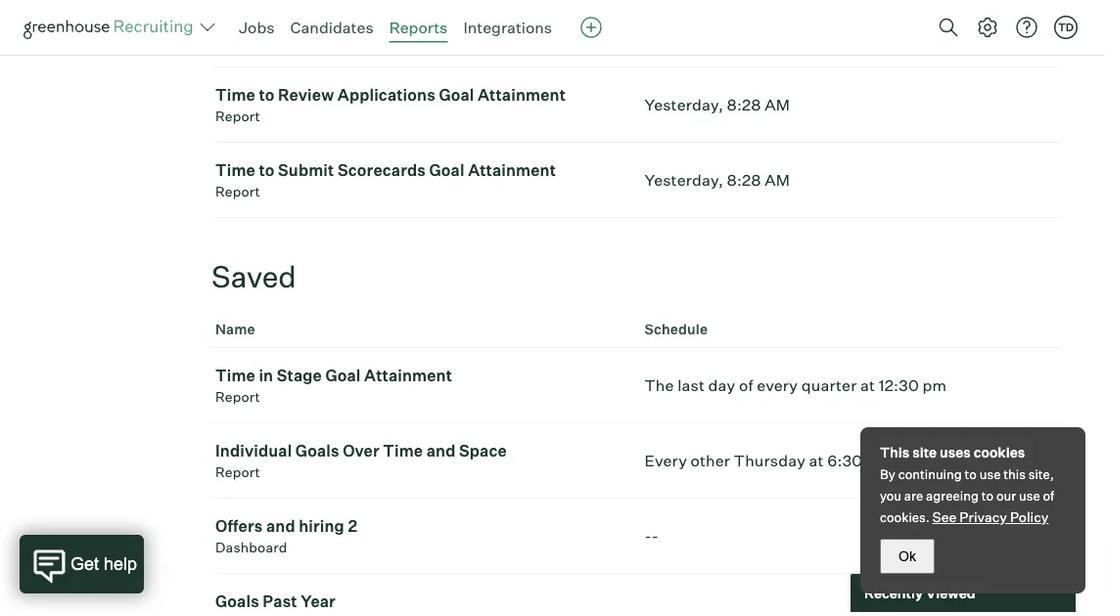 Task type: locate. For each thing, give the bounding box(es) containing it.
0 vertical spatial use
[[980, 467, 1001, 483]]

time for time to submit scorecards goal attainment
[[215, 161, 255, 180]]

1 yesterday, 8:28 am from the top
[[645, 95, 790, 115]]

-
[[645, 527, 652, 547], [652, 527, 659, 547]]

thursday
[[734, 452, 806, 471]]

--
[[645, 527, 659, 547]]

report
[[215, 33, 260, 50], [215, 108, 260, 125], [215, 183, 260, 200], [215, 389, 260, 406], [215, 464, 260, 481]]

use up policy
[[1019, 489, 1041, 504]]

report inside time to approve offer goal attainment report
[[215, 33, 260, 50]]

agreeing
[[926, 489, 979, 504]]

goals left the over
[[296, 442, 339, 461]]

1 vertical spatial use
[[1019, 489, 1041, 504]]

use down cookies
[[980, 467, 1001, 483]]

attainment inside time to approve offer goal attainment report
[[429, 10, 517, 30]]

to left review
[[259, 85, 275, 105]]

time inside time to submit scorecards goal attainment report
[[215, 161, 255, 180]]

am for time to review applications goal attainment
[[765, 95, 790, 115]]

time inside time to review applications goal attainment report
[[215, 85, 255, 105]]

time inside individual goals over time and space report
[[383, 442, 423, 461]]

1 vertical spatial 8:28
[[727, 171, 762, 190]]

and inside individual goals over time and space report
[[427, 442, 456, 461]]

time inside time to approve offer goal attainment report
[[215, 10, 255, 30]]

1 vertical spatial and
[[266, 517, 295, 537]]

this site uses cookies
[[880, 445, 1025, 462]]

report left candidates link
[[215, 33, 260, 50]]

attainment inside time to submit scorecards goal attainment report
[[468, 161, 556, 180]]

2 - from the left
[[652, 527, 659, 547]]

time left approve at left
[[215, 10, 255, 30]]

1 vertical spatial yesterday,
[[645, 171, 724, 190]]

0 vertical spatial am
[[765, 95, 790, 115]]

am
[[765, 95, 790, 115], [765, 171, 790, 190]]

report down 'jobs' link
[[215, 108, 260, 125]]

1 am from the top
[[765, 95, 790, 115]]

goal inside time to approve offer goal attainment report
[[390, 10, 425, 30]]

use
[[980, 467, 1001, 483], [1019, 489, 1041, 504]]

past
[[263, 593, 297, 612]]

goals
[[296, 442, 339, 461], [215, 593, 259, 612]]

goal right stage
[[326, 366, 361, 386]]

at
[[861, 376, 876, 396], [809, 452, 824, 471]]

yesterday, 8:28 am for time to review applications goal attainment
[[645, 95, 790, 115]]

8:28 for time to review applications goal attainment
[[727, 95, 762, 115]]

1 vertical spatial yesterday, 8:28 am
[[645, 171, 790, 190]]

report inside time to review applications goal attainment report
[[215, 108, 260, 125]]

1 8:28 from the top
[[727, 95, 762, 115]]

over
[[343, 442, 380, 461]]

1 horizontal spatial and
[[427, 442, 456, 461]]

report down in
[[215, 389, 260, 406]]

1 horizontal spatial at
[[861, 376, 876, 396]]

4 report from the top
[[215, 389, 260, 406]]

reports
[[389, 18, 448, 37]]

to left approve at left
[[259, 10, 275, 30]]

stage
[[277, 366, 322, 386]]

0 vertical spatial yesterday, 8:28 am
[[645, 95, 790, 115]]

candidates
[[290, 18, 374, 37]]

1 yesterday, from the top
[[645, 95, 724, 115]]

time for time to review applications goal attainment
[[215, 85, 255, 105]]

and
[[427, 442, 456, 461], [266, 517, 295, 537]]

2 yesterday, from the top
[[645, 171, 724, 190]]

of right day
[[739, 376, 754, 396]]

1 horizontal spatial of
[[1043, 489, 1055, 504]]

1 - from the left
[[645, 527, 652, 547]]

0 horizontal spatial at
[[809, 452, 824, 471]]

attainment inside time to review applications goal attainment report
[[478, 85, 566, 105]]

individual goals over time and space report
[[215, 442, 507, 481]]

time left in
[[215, 366, 255, 386]]

to inside time to submit scorecards goal attainment report
[[259, 161, 275, 180]]

uses
[[940, 445, 971, 462]]

1 vertical spatial am
[[765, 171, 790, 190]]

report up saved
[[215, 183, 260, 200]]

2 8:28 from the top
[[727, 171, 762, 190]]

1 horizontal spatial goals
[[296, 442, 339, 461]]

site,
[[1029, 467, 1054, 483]]

goal inside time to review applications goal attainment report
[[439, 85, 474, 105]]

time
[[215, 10, 255, 30], [215, 85, 255, 105], [215, 161, 255, 180], [215, 366, 255, 386], [383, 442, 423, 461]]

to for review
[[259, 85, 275, 105]]

yesterday, for time to submit scorecards goal attainment
[[645, 171, 724, 190]]

3 report from the top
[[215, 183, 260, 200]]

and up dashboard
[[266, 517, 295, 537]]

this
[[1004, 467, 1026, 483]]

of down site,
[[1043, 489, 1055, 504]]

jobs link
[[239, 18, 275, 37]]

goals left past
[[215, 593, 259, 612]]

report inside time to submit scorecards goal attainment report
[[215, 183, 260, 200]]

saved
[[212, 259, 297, 295]]

offers and hiring 2 dashboard
[[215, 517, 358, 557]]

12:30
[[879, 376, 919, 396]]

to inside time to approve offer goal attainment report
[[259, 10, 275, 30]]

and left space
[[427, 442, 456, 461]]

goal
[[390, 10, 425, 30], [439, 85, 474, 105], [429, 161, 465, 180], [326, 366, 361, 386]]

configure image
[[976, 16, 1000, 39]]

to for submit
[[259, 161, 275, 180]]

of
[[739, 376, 754, 396], [1043, 489, 1055, 504]]

goal inside time in stage goal attainment report
[[326, 366, 361, 386]]

td
[[1058, 21, 1074, 34]]

1 vertical spatial of
[[1043, 489, 1055, 504]]

to
[[259, 10, 275, 30], [259, 85, 275, 105], [259, 161, 275, 180], [965, 467, 977, 483], [982, 489, 994, 504]]

0 horizontal spatial use
[[980, 467, 1001, 483]]

goal right scorecards
[[429, 161, 465, 180]]

2 am from the top
[[765, 171, 790, 190]]

in
[[259, 366, 273, 386]]

1 report from the top
[[215, 33, 260, 50]]

goal inside time to submit scorecards goal attainment report
[[429, 161, 465, 180]]

space
[[459, 442, 507, 461]]

1 horizontal spatial use
[[1019, 489, 1041, 504]]

last
[[678, 376, 705, 396]]

to inside time to review applications goal attainment report
[[259, 85, 275, 105]]

time right the over
[[383, 442, 423, 461]]

schedule
[[645, 321, 708, 339]]

to left submit
[[259, 161, 275, 180]]

1 vertical spatial at
[[809, 452, 824, 471]]

at left 12:30
[[861, 376, 876, 396]]

report inside individual goals over time and space report
[[215, 464, 260, 481]]

8:28
[[727, 95, 762, 115], [727, 171, 762, 190]]

at left 6:30
[[809, 452, 824, 471]]

greenhouse recruiting image
[[24, 16, 200, 39]]

5 report from the top
[[215, 464, 260, 481]]

0 vertical spatial goals
[[296, 442, 339, 461]]

scorecards
[[338, 161, 426, 180]]

0 vertical spatial yesterday,
[[645, 95, 724, 115]]

0 vertical spatial and
[[427, 442, 456, 461]]

time to approve offer goal attainment report
[[215, 10, 517, 50]]

8:28 for time to submit scorecards goal attainment
[[727, 171, 762, 190]]

reports link
[[389, 18, 448, 37]]

policy
[[1010, 509, 1049, 526]]

yesterday,
[[645, 95, 724, 115], [645, 171, 724, 190]]

0 horizontal spatial and
[[266, 517, 295, 537]]

goal right applications
[[439, 85, 474, 105]]

time for time in stage goal attainment
[[215, 366, 255, 386]]

time left review
[[215, 85, 255, 105]]

goal right offer
[[390, 10, 425, 30]]

attainment for time to submit scorecards goal attainment
[[468, 161, 556, 180]]

by
[[880, 467, 896, 483]]

am
[[867, 452, 890, 471]]

1 vertical spatial goals
[[215, 593, 259, 612]]

name
[[215, 321, 255, 339]]

attainment
[[429, 10, 517, 30], [478, 85, 566, 105], [468, 161, 556, 180], [364, 366, 452, 386]]

yesterday, 8:28 am for time to submit scorecards goal attainment
[[645, 171, 790, 190]]

yesterday, 8:28 am
[[645, 95, 790, 115], [645, 171, 790, 190]]

see privacy policy link
[[933, 509, 1049, 526]]

time left submit
[[215, 161, 255, 180]]

2 yesterday, 8:28 am from the top
[[645, 171, 790, 190]]

0 horizontal spatial of
[[739, 376, 754, 396]]

yesterday, for time to review applications goal attainment
[[645, 95, 724, 115]]

report for individual goals over time and space
[[215, 464, 260, 481]]

report down individual at the bottom
[[215, 464, 260, 481]]

review
[[278, 85, 334, 105]]

other
[[691, 452, 731, 471]]

see privacy policy
[[933, 509, 1049, 526]]

goals past year
[[215, 593, 336, 612]]

2 report from the top
[[215, 108, 260, 125]]

0 vertical spatial 8:28
[[727, 95, 762, 115]]

6:30
[[828, 452, 863, 471]]

by continuing to use this site, you are agreeing to our use of cookies.
[[880, 467, 1055, 526]]

jobs
[[239, 18, 275, 37]]

every
[[645, 452, 687, 471]]

time inside time in stage goal attainment report
[[215, 366, 255, 386]]



Task type: vqa. For each thing, say whether or not it's contained in the screenshot.
topmost Job custom fields
no



Task type: describe. For each thing, give the bounding box(es) containing it.
recently
[[865, 586, 923, 603]]

attainment for time to review applications goal attainment
[[478, 85, 566, 105]]

individual
[[215, 442, 292, 461]]

integrations link
[[464, 18, 552, 37]]

viewed
[[926, 586, 976, 603]]

report for time to submit scorecards goal attainment
[[215, 183, 260, 200]]

approve
[[278, 10, 344, 30]]

offers
[[215, 517, 263, 537]]

the last day of every quarter at 12:30 pm
[[645, 376, 947, 396]]

to left our
[[982, 489, 994, 504]]

continuing
[[899, 467, 962, 483]]

time in stage goal attainment report
[[215, 366, 452, 406]]

you
[[880, 489, 902, 504]]

dashboard
[[215, 540, 287, 557]]

time for time to approve offer goal attainment
[[215, 10, 255, 30]]

0 vertical spatial at
[[861, 376, 876, 396]]

goal for applications
[[439, 85, 474, 105]]

attainment for time to approve offer goal attainment
[[429, 10, 517, 30]]

ok button
[[880, 540, 935, 575]]

0 horizontal spatial goals
[[215, 593, 259, 612]]

to down uses
[[965, 467, 977, 483]]

every
[[757, 376, 798, 396]]

year
[[301, 593, 336, 612]]

td button
[[1051, 12, 1082, 43]]

site
[[913, 445, 937, 462]]

report for time to approve offer goal attainment
[[215, 33, 260, 50]]

to for approve
[[259, 10, 275, 30]]

hiring
[[299, 517, 345, 537]]

quarter
[[802, 376, 857, 396]]

td button
[[1055, 16, 1078, 39]]

this
[[880, 445, 910, 462]]

of inside by continuing to use this site, you are agreeing to our use of cookies.
[[1043, 489, 1055, 504]]

see
[[933, 509, 957, 526]]

0 vertical spatial of
[[739, 376, 754, 396]]

goals inside individual goals over time and space report
[[296, 442, 339, 461]]

attainment inside time in stage goal attainment report
[[364, 366, 452, 386]]

pm
[[923, 376, 947, 396]]

submit
[[278, 161, 334, 180]]

candidates link
[[290, 18, 374, 37]]

report inside time in stage goal attainment report
[[215, 389, 260, 406]]

every other thursday at 6:30 am
[[645, 452, 890, 471]]

integrations
[[464, 18, 552, 37]]

privacy
[[960, 509, 1008, 526]]

cookies
[[974, 445, 1025, 462]]

cookies.
[[880, 510, 930, 526]]

the
[[645, 376, 674, 396]]

offer
[[348, 10, 386, 30]]

and inside offers and hiring 2 dashboard
[[266, 517, 295, 537]]

recently viewed
[[865, 586, 976, 603]]

day
[[709, 376, 736, 396]]

report for time to review applications goal attainment
[[215, 108, 260, 125]]

time to review applications goal attainment report
[[215, 85, 566, 125]]

are
[[905, 489, 924, 504]]

time to submit scorecards goal attainment report
[[215, 161, 556, 200]]

ok
[[899, 549, 917, 565]]

2
[[348, 517, 358, 537]]

am for time to submit scorecards goal attainment
[[765, 171, 790, 190]]

search image
[[937, 16, 961, 39]]

our
[[997, 489, 1017, 504]]

goal for scorecards
[[429, 161, 465, 180]]

goal for offer
[[390, 10, 425, 30]]

applications
[[338, 85, 436, 105]]



